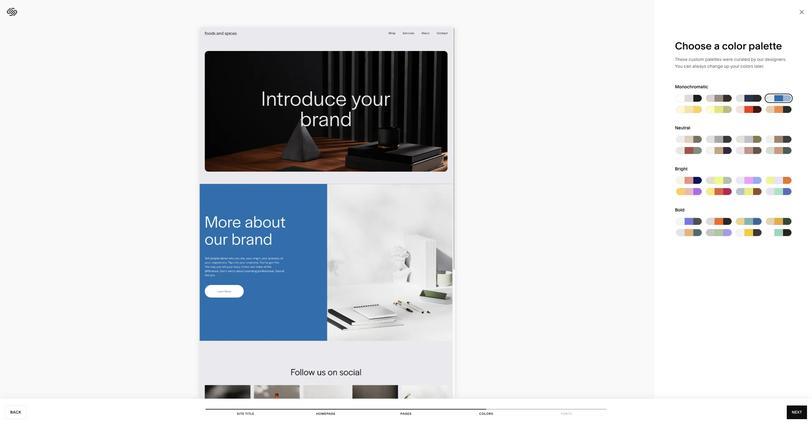 Task type: describe. For each thing, give the bounding box(es) containing it.
can
[[684, 64, 691, 69]]

were
[[723, 57, 733, 62]]

colors
[[740, 64, 753, 69]]

next
[[792, 411, 802, 415]]

our
[[757, 57, 764, 62]]

colors
[[479, 413, 493, 416]]

color
[[722, 40, 746, 52]]

back
[[10, 411, 21, 415]]

up
[[724, 64, 729, 69]]

by
[[751, 57, 756, 62]]

custom
[[689, 57, 704, 62]]

site title
[[237, 413, 254, 416]]

monochromatic
[[675, 84, 708, 90]]

palette
[[749, 40, 782, 52]]

title
[[245, 413, 254, 416]]

bright
[[675, 166, 688, 172]]

bold
[[675, 207, 685, 213]]

you
[[675, 64, 683, 69]]

neutral
[[675, 125, 690, 131]]



Task type: locate. For each thing, give the bounding box(es) containing it.
fonts
[[561, 413, 572, 416]]

later.
[[754, 64, 764, 69]]

these
[[675, 57, 688, 62]]

always
[[692, 64, 706, 69]]

your
[[730, 64, 739, 69]]

homepage
[[316, 413, 336, 416]]

next button
[[787, 406, 807, 420]]

site
[[237, 413, 244, 416]]

pages
[[400, 413, 412, 416]]

palettes
[[705, 57, 722, 62]]

back button
[[5, 406, 26, 420]]

designers.
[[765, 57, 786, 62]]

a
[[714, 40, 720, 52]]

change
[[707, 64, 723, 69]]

choose
[[675, 40, 712, 52]]

these custom palettes were curated by our designers. you can always change up your colors later.
[[675, 57, 786, 69]]

curated
[[734, 57, 750, 62]]

choose a color palette
[[675, 40, 782, 52]]



Task type: vqa. For each thing, say whether or not it's contained in the screenshot.
dog. in ANTON THE QUICK BROWN FOX JUMPS OVER THE LAZY DOG.
no



